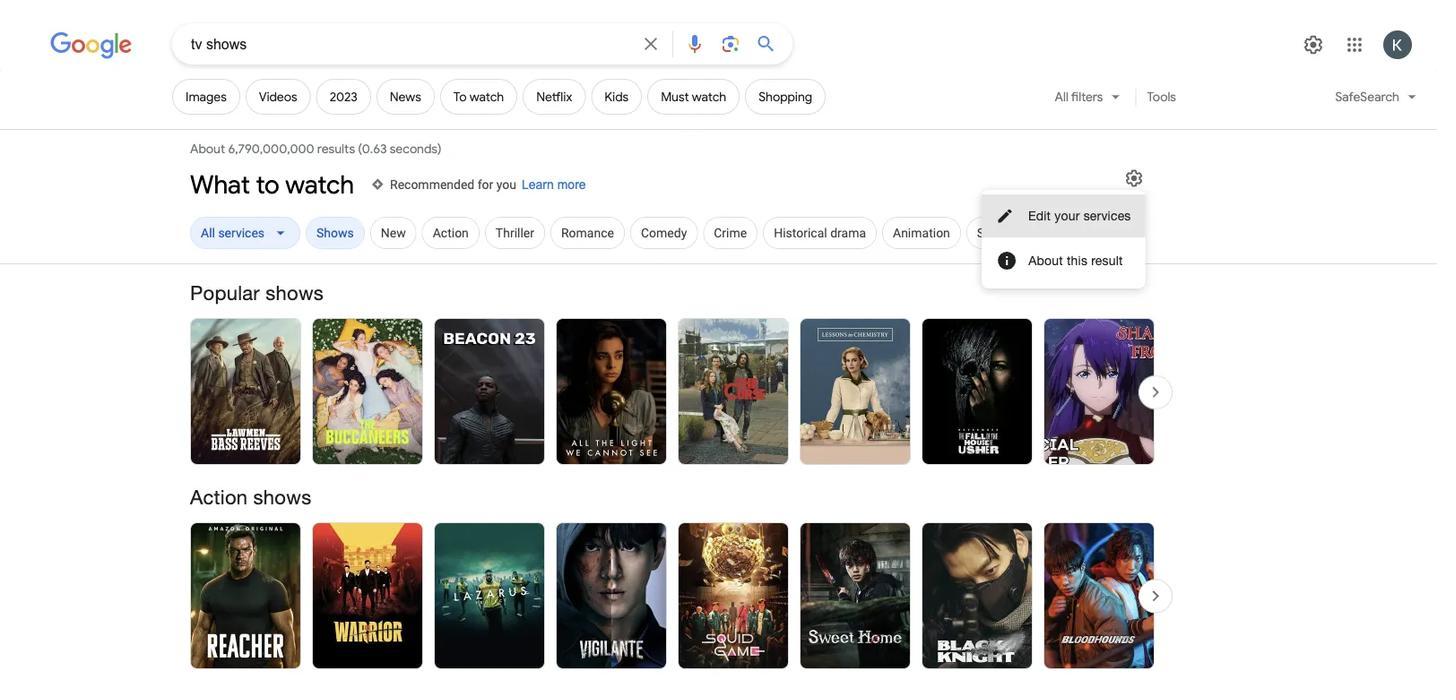 Task type: vqa. For each thing, say whether or not it's contained in the screenshot.
Add A Label Button
no



Task type: locate. For each thing, give the bounding box(es) containing it.
safesearch
[[1336, 89, 1400, 104]]

popular shows
[[190, 282, 324, 304]]

add to watch element
[[454, 89, 504, 105]]

crime button
[[703, 217, 758, 252]]

must watch link
[[648, 79, 740, 115]]

thriller
[[496, 226, 535, 240]]

services down what
[[218, 226, 265, 240]]

add netflix element
[[537, 89, 572, 105]]

about up what
[[190, 141, 225, 157]]

all services
[[201, 226, 265, 240]]

0 vertical spatial services
[[1084, 209, 1131, 223]]

all filters
[[1055, 89, 1104, 104]]

recommended
[[390, 177, 475, 192]]

action inside button
[[433, 226, 469, 240]]

about inside button
[[1029, 253, 1064, 268]]

watch inside 'to watch' link
[[470, 89, 504, 105]]

watch right to
[[470, 89, 504, 105]]

1 horizontal spatial about
[[1029, 253, 1064, 268]]

comedy button
[[630, 217, 698, 252]]

0 vertical spatial action
[[433, 226, 469, 240]]

1 vertical spatial all
[[201, 226, 215, 240]]

services right the your
[[1084, 209, 1131, 223]]

action for action shows
[[190, 486, 248, 509]]

kids
[[605, 89, 629, 105]]

all down what
[[201, 226, 215, 240]]

1 vertical spatial action
[[190, 486, 248, 509]]

edit your services button
[[996, 195, 1131, 238]]

1 horizontal spatial action
[[433, 226, 469, 240]]

None search field
[[0, 22, 793, 65]]

about this result
[[1029, 253, 1123, 268]]

1 vertical spatial about
[[1029, 253, 1064, 268]]

must watch
[[661, 89, 727, 105]]

0 vertical spatial all
[[1055, 89, 1069, 104]]

tools button
[[1139, 79, 1185, 115]]

0 horizontal spatial about
[[190, 141, 225, 157]]

search by image image
[[720, 33, 742, 55]]

1 vertical spatial services
[[218, 226, 265, 240]]

free button
[[1021, 217, 1067, 252]]

shows for action shows
[[253, 486, 312, 509]]

recommended for you learn more
[[390, 177, 586, 192]]

google image
[[50, 32, 133, 59]]

services
[[1084, 209, 1131, 223], [218, 226, 265, 240]]

thriller button
[[485, 217, 545, 252]]

all left filters
[[1055, 89, 1069, 104]]

watch inside must watch link
[[692, 89, 727, 105]]

1 horizontal spatial watch
[[470, 89, 504, 105]]

1 vertical spatial shows
[[253, 486, 312, 509]]

romance button
[[551, 217, 625, 252]]

all
[[1055, 89, 1069, 104], [201, 226, 215, 240]]

0 vertical spatial shows
[[266, 282, 324, 304]]

menu
[[982, 190, 1146, 289]]

fi
[[998, 226, 1005, 240]]

0 horizontal spatial action
[[190, 486, 248, 509]]

shows
[[266, 282, 324, 304], [253, 486, 312, 509]]

2 horizontal spatial watch
[[692, 89, 727, 105]]

action shows heading
[[190, 485, 1155, 510]]

watch right must
[[692, 89, 727, 105]]

watch down about 6,790,000,000 results (0.63 seconds)
[[285, 169, 354, 200]]

0 horizontal spatial services
[[218, 226, 265, 240]]

watch
[[470, 89, 504, 105], [692, 89, 727, 105], [285, 169, 354, 200]]

1 horizontal spatial all
[[1055, 89, 1069, 104]]

add kids element
[[605, 89, 629, 105]]

all services button
[[190, 217, 300, 252]]

you
[[497, 177, 517, 192]]

Search search field
[[191, 34, 630, 57]]

new button
[[370, 217, 417, 252]]

drama
[[831, 226, 866, 240]]

2023
[[330, 89, 358, 105]]

what
[[190, 169, 250, 200]]

kids link
[[591, 79, 642, 115]]

0 horizontal spatial watch
[[285, 169, 354, 200]]

all filters button
[[1044, 79, 1133, 122]]

safesearch button
[[1325, 79, 1428, 122]]

services inside button
[[1084, 209, 1131, 223]]

services inside popup button
[[218, 226, 265, 240]]

0 horizontal spatial all
[[201, 226, 215, 240]]

sci-fi button
[[967, 217, 1016, 252]]

to watch link
[[440, 79, 518, 115]]

about
[[190, 141, 225, 157], [1029, 253, 1064, 268]]

result
[[1092, 253, 1123, 268]]

edit your services
[[1029, 209, 1131, 223]]

new
[[381, 226, 406, 240]]

videos
[[259, 89, 297, 105]]

0 vertical spatial about
[[190, 141, 225, 157]]

1 horizontal spatial services
[[1084, 209, 1131, 223]]

to
[[256, 169, 280, 200]]

action inside heading
[[190, 486, 248, 509]]

action
[[433, 226, 469, 240], [190, 486, 248, 509]]

comedy
[[641, 226, 687, 240]]

for
[[478, 177, 494, 192]]

romance
[[561, 226, 614, 240]]

about down the free button at the top right of page
[[1029, 253, 1064, 268]]

popular shows heading
[[190, 281, 1155, 306]]

images link
[[172, 79, 240, 115]]

news
[[390, 89, 421, 105]]

animation button
[[883, 217, 961, 252]]



Task type: describe. For each thing, give the bounding box(es) containing it.
animation
[[893, 226, 951, 240]]

(0.63
[[358, 141, 387, 157]]

learn
[[522, 178, 554, 191]]

action shows
[[190, 486, 312, 509]]

watch for must watch
[[692, 89, 727, 105]]

about 6,790,000,000 results (0.63 seconds)
[[190, 141, 445, 157]]

seconds)
[[390, 141, 442, 157]]

shopping
[[759, 89, 813, 105]]

2023 link
[[316, 79, 371, 115]]

images
[[186, 89, 227, 105]]

more
[[558, 178, 586, 191]]

netflix link
[[523, 79, 586, 115]]

about for about this result
[[1029, 253, 1064, 268]]

results
[[317, 141, 355, 157]]

what to watch heading
[[190, 169, 354, 201]]

search by voice image
[[684, 33, 706, 55]]

sci-fi
[[977, 226, 1005, 240]]

edit
[[1029, 209, 1051, 223]]

watch inside what to watch heading
[[285, 169, 354, 200]]

shows button
[[306, 217, 365, 252]]

add must watch element
[[661, 89, 727, 105]]

sci-
[[977, 226, 998, 240]]

shopping link
[[745, 79, 826, 115]]

shows
[[317, 226, 354, 240]]

filters
[[1072, 89, 1104, 104]]

crime
[[714, 226, 747, 240]]

historical drama button
[[763, 217, 877, 252]]

free
[[1032, 226, 1056, 240]]

menu containing edit your services
[[982, 190, 1146, 289]]

news link
[[377, 79, 435, 115]]

all for all filters
[[1055, 89, 1069, 104]]

historical
[[774, 226, 828, 240]]

must
[[661, 89, 689, 105]]

action for action
[[433, 226, 469, 240]]

to watch
[[454, 89, 504, 105]]

popular
[[190, 282, 260, 304]]

what to watch
[[190, 169, 354, 200]]

watch for to watch
[[470, 89, 504, 105]]

about for about 6,790,000,000 results (0.63 seconds)
[[190, 141, 225, 157]]

to
[[454, 89, 467, 105]]

learn more link
[[522, 176, 586, 194]]

videos link
[[246, 79, 311, 115]]

6,790,000,000
[[228, 141, 314, 157]]

netflix
[[537, 89, 572, 105]]

your
[[1055, 209, 1080, 223]]

add 2023 element
[[330, 89, 358, 105]]

this
[[1067, 253, 1088, 268]]

all for all services
[[201, 226, 215, 240]]

about this result button
[[996, 238, 1131, 284]]

tools
[[1148, 89, 1177, 104]]

shows for popular shows
[[266, 282, 324, 304]]

historical drama
[[774, 226, 866, 240]]

action button
[[422, 217, 480, 252]]



